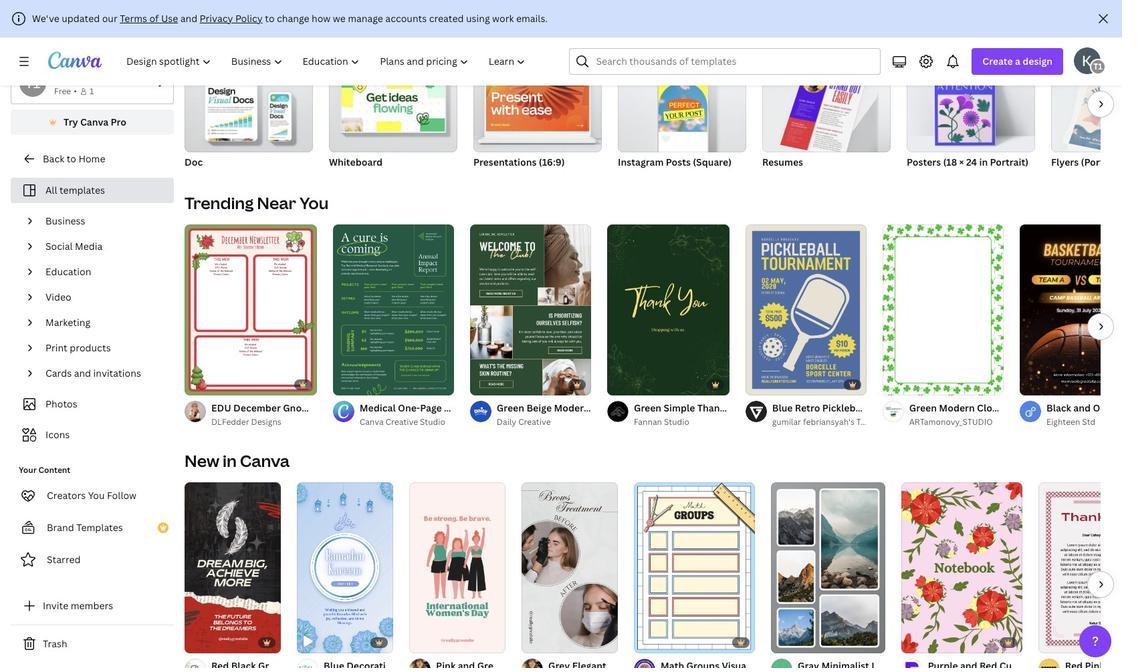 Task type: locate. For each thing, give the bounding box(es) containing it.
team 1 element left free
[[19, 70, 46, 97]]

0 vertical spatial print
[[540, 25, 562, 37]]

1 horizontal spatial canva
[[240, 450, 290, 472]]

1 vertical spatial and
[[74, 367, 91, 380]]

1 horizontal spatial print
[[540, 25, 562, 37]]

0 horizontal spatial products
[[70, 342, 111, 354]]

0 vertical spatial presentations
[[291, 25, 354, 37]]

team 1 image
[[1090, 59, 1106, 75], [19, 70, 46, 97]]

templates
[[76, 522, 123, 534]]

all templates
[[45, 184, 105, 197]]

presentations inside button
[[291, 25, 354, 37]]

1 vertical spatial print
[[45, 342, 67, 354]]

1 horizontal spatial social
[[387, 25, 414, 37]]

social for social media
[[45, 240, 73, 253]]

change
[[277, 12, 309, 25]]

1 vertical spatial social
[[45, 240, 73, 253]]

of
[[149, 12, 159, 25]]

brand templates link
[[11, 515, 174, 542]]

marketing
[[45, 316, 90, 329]]

all
[[45, 184, 57, 197]]

december
[[233, 402, 281, 415]]

0 vertical spatial and
[[180, 12, 197, 25]]

t1 button
[[1074, 47, 1106, 75]]

presentation (16:9) image
[[474, 56, 602, 152], [486, 75, 589, 132]]

2 vertical spatial you
[[88, 490, 105, 502]]

0 horizontal spatial creative
[[386, 417, 418, 428]]

2 horizontal spatial you
[[727, 402, 744, 415]]

updated
[[62, 12, 100, 25]]

products inside button
[[564, 25, 606, 37]]

templates
[[59, 184, 105, 197]]

studio
[[420, 417, 445, 428], [664, 417, 689, 428]]

video
[[45, 291, 71, 304]]

videos
[[477, 25, 507, 37]]

1 vertical spatial canva
[[360, 417, 384, 428]]

1 vertical spatial to
[[67, 152, 76, 165]]

instagram
[[618, 156, 664, 169]]

canva down newsletter
[[360, 417, 384, 428]]

potrait
[[792, 402, 823, 415]]

1 horizontal spatial team 1 image
[[1090, 59, 1106, 75]]

1 vertical spatial print products
[[45, 342, 111, 354]]

presentations button
[[286, 19, 360, 44]]

print products inside button
[[540, 25, 606, 37]]

invite
[[43, 600, 68, 613]]

media
[[75, 240, 103, 253]]

1 vertical spatial you
[[727, 402, 744, 415]]

you left card
[[727, 402, 744, 415]]

0 vertical spatial in
[[979, 156, 988, 169]]

0 horizontal spatial and
[[74, 367, 91, 380]]

team 1 image for the team 1 element inside the t1 popup button
[[1090, 59, 1106, 75]]

whiteboard image
[[329, 56, 457, 152], [342, 74, 445, 132]]

terms of use link
[[120, 12, 178, 25]]

how
[[312, 12, 331, 25]]

doc image
[[185, 56, 313, 152], [185, 56, 313, 152]]

2 horizontal spatial canva
[[360, 417, 384, 428]]

back to home
[[43, 152, 105, 165]]

1 horizontal spatial you
[[300, 192, 329, 214]]

presentations (16:9) link
[[474, 56, 602, 171]]

posts
[[666, 156, 691, 169]]

2 studio from the left
[[664, 417, 689, 428]]

green modern clover st. patrick's day page border image
[[883, 225, 1004, 396]]

0 horizontal spatial studio
[[420, 417, 445, 428]]

1 horizontal spatial presentations
[[474, 156, 537, 169]]

1 vertical spatial presentations
[[474, 156, 537, 169]]

creative inside "link"
[[386, 417, 418, 428]]

and right use
[[180, 12, 197, 25]]

flyers (portrait 8 link
[[1051, 56, 1122, 171]]

1 horizontal spatial in
[[979, 156, 988, 169]]

social media link
[[40, 234, 166, 259]]

poster (18 × 24 in portrait) image up 'posters (18 × 24 in portrait)'
[[935, 63, 995, 146]]

kendall parks image
[[1074, 47, 1101, 74]]

0 horizontal spatial print
[[45, 342, 67, 354]]

1 horizontal spatial to
[[265, 12, 275, 25]]

resume image
[[762, 56, 891, 152], [780, 69, 866, 158]]

social inside button
[[387, 25, 414, 37]]

math groups visual classroom poster in red and blue playful, sketch style image
[[634, 483, 755, 654]]

team 1 image inside switch to another team button
[[19, 70, 46, 97]]

(portrait
[[1081, 156, 1120, 169]]

green simple thank you card 5 x 7 potrait image
[[607, 225, 729, 396]]

print inside button
[[540, 25, 562, 37]]

posters (18 × 24 in portrait) link
[[907, 56, 1035, 171]]

print for print products button
[[540, 25, 562, 37]]

using
[[466, 12, 490, 25]]

video link
[[40, 285, 166, 310]]

print for "print products" link
[[45, 342, 67, 354]]

red black grunge vintage photo quote instagram story image
[[185, 483, 281, 654]]

1 horizontal spatial creative
[[518, 417, 551, 428]]

presentations for presentations
[[291, 25, 354, 37]]

0 vertical spatial print products
[[540, 25, 606, 37]]

trash link
[[11, 631, 174, 658]]

create a design button
[[972, 48, 1063, 75]]

1 vertical spatial products
[[70, 342, 111, 354]]

gray minimalist landscape mountain with frame photo collage image
[[771, 483, 885, 654]]

print up the cards
[[45, 342, 67, 354]]

team 1 image left free
[[19, 70, 46, 97]]

marketing link
[[40, 310, 166, 336]]

members
[[71, 600, 113, 613]]

in right the new
[[223, 450, 237, 472]]

design
[[1023, 55, 1053, 68]]

business
[[45, 215, 85, 227]]

flyers
[[1051, 156, 1079, 169]]

doc
[[185, 156, 203, 169]]

you inside creators you follow link
[[88, 490, 105, 502]]

manage
[[348, 12, 383, 25]]

to right policy on the left top of the page
[[265, 12, 275, 25]]

photos
[[45, 398, 77, 411]]

accounts
[[385, 12, 427, 25]]

print right work
[[540, 25, 562, 37]]

febriansyah's
[[803, 417, 855, 428]]

social down business
[[45, 240, 73, 253]]

0 horizontal spatial team 1 element
[[19, 70, 46, 97]]

presentations up the top level navigation element
[[291, 25, 354, 37]]

you left follow
[[88, 490, 105, 502]]

products for print products button
[[564, 25, 606, 37]]

1
[[90, 86, 94, 97]]

instagram post (square) image
[[618, 56, 746, 152], [659, 82, 707, 132]]

1 horizontal spatial products
[[564, 25, 606, 37]]

canva right try
[[80, 116, 109, 128]]

doc link
[[185, 56, 313, 171]]

instagram post (square) image inside instagram posts (square) link
[[659, 82, 707, 132]]

more button
[[632, 19, 667, 44]]

presentations left the (16:9)
[[474, 156, 537, 169]]

follow
[[107, 490, 136, 502]]

creative for daily
[[518, 417, 551, 428]]

1 creative from the left
[[386, 417, 418, 428]]

team 1 image right "design"
[[1090, 59, 1106, 75]]

1 studio from the left
[[420, 417, 445, 428]]

portrait)
[[990, 156, 1029, 169]]

0 vertical spatial social
[[387, 25, 414, 37]]

gumilar
[[772, 417, 801, 428]]

Switch to another team button
[[11, 64, 174, 104]]

1 horizontal spatial studio
[[664, 417, 689, 428]]

presentation (16:9) image inside presentations (16:9) link
[[486, 75, 589, 132]]

0 horizontal spatial you
[[88, 490, 105, 502]]

in right 24
[[979, 156, 988, 169]]

you inside green simple thank you card 5 x 7 potrait fannan studio
[[727, 402, 744, 415]]

(square)
[[693, 156, 732, 169]]

creators
[[47, 490, 86, 502]]

products right emails.
[[564, 25, 606, 37]]

social left the media
[[387, 25, 414, 37]]

products up cards and invitations
[[70, 342, 111, 354]]

0 vertical spatial canva
[[80, 116, 109, 128]]

green beige modern minimal skincare email newsletter image
[[470, 225, 591, 396]]

starred
[[47, 554, 81, 566]]

a
[[1015, 55, 1021, 68]]

2 creative from the left
[[518, 417, 551, 428]]

0 horizontal spatial social
[[45, 240, 73, 253]]

None search field
[[569, 48, 881, 75]]

presentations
[[291, 25, 354, 37], [474, 156, 537, 169]]

green simple thank you card 5 x 7 potrait link
[[634, 401, 823, 416]]

trending near you
[[185, 192, 329, 214]]

and
[[180, 12, 197, 25], [74, 367, 91, 380]]

1 horizontal spatial team 1 element
[[1090, 59, 1106, 75]]

brand
[[47, 522, 74, 534]]

back to home link
[[11, 146, 174, 173]]

brand templates
[[47, 522, 123, 534]]

0 horizontal spatial to
[[67, 152, 76, 165]]

thank
[[697, 402, 725, 415]]

photos link
[[19, 392, 166, 417]]

(18
[[943, 156, 957, 169]]

×
[[959, 156, 964, 169]]

0 horizontal spatial canva
[[80, 116, 109, 128]]

pink and green illustrative minimalist international women's day instagram story image
[[409, 483, 506, 654]]

canva down dlfedder designs link
[[240, 450, 290, 472]]

to
[[265, 12, 275, 25], [67, 152, 76, 165]]

to right back
[[67, 152, 76, 165]]

artamonovy_studio link
[[909, 416, 1004, 429]]

canva inside button
[[80, 116, 109, 128]]

instagram posts (square) link
[[618, 56, 746, 171]]

1 horizontal spatial print products
[[540, 25, 606, 37]]

you right near
[[300, 192, 329, 214]]

0 vertical spatial you
[[300, 192, 329, 214]]

0 vertical spatial to
[[265, 12, 275, 25]]

red pink vivid thank you letter document image
[[1038, 483, 1122, 654]]

trash
[[43, 638, 67, 651]]

and right the cards
[[74, 367, 91, 380]]

0 vertical spatial products
[[564, 25, 606, 37]]

creators you follow
[[47, 490, 136, 502]]

social media button
[[381, 19, 450, 44]]

poster (18 × 24 in portrait) image
[[907, 56, 1035, 152], [935, 63, 995, 146]]

0 horizontal spatial presentations
[[291, 25, 354, 37]]

canva
[[80, 116, 109, 128], [360, 417, 384, 428], [240, 450, 290, 472]]

creative
[[386, 417, 418, 428], [518, 417, 551, 428]]

team 1 element right "design"
[[1090, 59, 1106, 75]]

0 horizontal spatial print products
[[45, 342, 111, 354]]

social
[[387, 25, 414, 37], [45, 240, 73, 253]]

0 horizontal spatial in
[[223, 450, 237, 472]]

team 1 element
[[1090, 59, 1106, 75], [19, 70, 46, 97]]

print products for print products button
[[540, 25, 606, 37]]

canva creative studio link
[[360, 416, 454, 429]]

business link
[[40, 209, 166, 234]]

gumilar febriansyah's team link
[[772, 416, 877, 429]]

top level navigation element
[[118, 48, 537, 75]]

simple
[[664, 402, 695, 415]]

print products button
[[534, 19, 611, 44]]

print products for "print products" link
[[45, 342, 111, 354]]

0 horizontal spatial team 1 image
[[19, 70, 46, 97]]



Task type: vqa. For each thing, say whether or not it's contained in the screenshot.
audience
no



Task type: describe. For each thing, give the bounding box(es) containing it.
trending
[[185, 192, 254, 214]]

5
[[770, 402, 776, 415]]

eighteen std link
[[1047, 416, 1122, 429]]

edu
[[211, 402, 231, 415]]

eighteen std
[[1047, 417, 1096, 428]]

create
[[983, 55, 1013, 68]]

poster (18 × 24 in portrait) image inside the posters (18 × 24 in portrait) link
[[935, 63, 995, 146]]

black and orange elegant tournament basketball flyer image
[[1020, 225, 1122, 396]]

creative for canva
[[386, 417, 418, 428]]

edu december gnome newsletter image
[[185, 225, 317, 396]]

education link
[[40, 259, 166, 285]]

canva inside "link"
[[360, 417, 384, 428]]

we
[[333, 12, 346, 25]]

fannan studio link
[[634, 416, 729, 429]]

policy
[[235, 12, 263, 25]]

green
[[634, 402, 662, 415]]

we've updated our terms of use and privacy policy to change how we manage accounts created using work emails.
[[32, 12, 548, 25]]

medical one-page impact report charity report in dark green light green shapes & scribbles style image
[[333, 225, 454, 396]]

and inside cards and invitations link
[[74, 367, 91, 380]]

team 1 image for the team 1 element inside the switch to another team button
[[19, 70, 46, 97]]

eighteen
[[1047, 417, 1080, 428]]

work
[[492, 12, 514, 25]]

card
[[746, 402, 768, 415]]

resumes
[[762, 156, 803, 169]]

social media
[[387, 25, 444, 37]]

content
[[39, 465, 70, 476]]

posters (18 × 24 in portrait)
[[907, 156, 1029, 169]]

team
[[857, 417, 877, 428]]

cards and invitations
[[45, 367, 141, 380]]

canva creative studio
[[360, 417, 445, 428]]

use
[[161, 12, 178, 25]]

8
[[1122, 156, 1122, 169]]

cards and invitations link
[[40, 361, 166, 387]]

social for social media
[[387, 25, 414, 37]]

gnome
[[283, 402, 316, 415]]

studio inside green simple thank you card 5 x 7 potrait fannan studio
[[664, 417, 689, 428]]

new in canva
[[185, 450, 290, 472]]

green simple thank you card 5 x 7 potrait fannan studio
[[634, 402, 823, 428]]

try
[[64, 116, 78, 128]]

pro
[[111, 116, 126, 128]]

try canva pro button
[[11, 110, 174, 135]]

resumes link
[[762, 56, 891, 171]]

back
[[43, 152, 64, 165]]

std
[[1082, 417, 1096, 428]]

•
[[74, 86, 77, 97]]

your content
[[19, 465, 70, 476]]

presentations for presentations (16:9)
[[474, 156, 537, 169]]

team 1 element inside t1 popup button
[[1090, 59, 1106, 75]]

purple and red cute floral notebook cover a4 document image
[[901, 483, 1022, 654]]

print products link
[[40, 336, 166, 361]]

1 vertical spatial in
[[223, 450, 237, 472]]

near
[[257, 192, 296, 214]]

poster (18 × 24 in portrait) image up 24
[[907, 56, 1035, 152]]

we've
[[32, 12, 59, 25]]

whiteboard
[[329, 156, 383, 169]]

x
[[778, 402, 783, 415]]

starred link
[[11, 547, 174, 574]]

presentations (16:9)
[[474, 156, 565, 169]]

new
[[185, 450, 219, 472]]

cards
[[45, 367, 72, 380]]

to inside back to home link
[[67, 152, 76, 165]]

products for "print products" link
[[70, 342, 111, 354]]

studio inside canva creative studio "link"
[[420, 417, 445, 428]]

media
[[416, 25, 444, 37]]

flyer (portrait 8.5 × 11 in) image
[[1051, 56, 1122, 152]]

grey elegant brows treatment before after instagram story image
[[522, 483, 618, 654]]

team 1 element inside switch to another team button
[[19, 70, 46, 97]]

recommended button
[[185, 19, 264, 44]]

newsletter
[[318, 402, 368, 415]]

1 horizontal spatial and
[[180, 12, 197, 25]]

icons link
[[19, 423, 166, 448]]

Search search field
[[596, 49, 872, 74]]

daily creative link
[[497, 416, 591, 429]]

(16:9)
[[539, 156, 565, 169]]

creators you follow link
[[11, 483, 174, 510]]

dlfedder designs link
[[211, 416, 317, 429]]

try canva pro
[[64, 116, 126, 128]]

free
[[54, 86, 71, 97]]

edu december gnome newsletter dlfedder designs
[[211, 402, 368, 428]]

daily creative
[[497, 417, 551, 428]]

emails.
[[516, 12, 548, 25]]

2 vertical spatial canva
[[240, 450, 290, 472]]

designs
[[251, 417, 281, 428]]

invitations
[[93, 367, 141, 380]]

blue retro pickleball tournament  event flyer image
[[746, 225, 867, 396]]

your
[[19, 465, 37, 476]]

home
[[79, 152, 105, 165]]

education
[[45, 266, 91, 278]]



